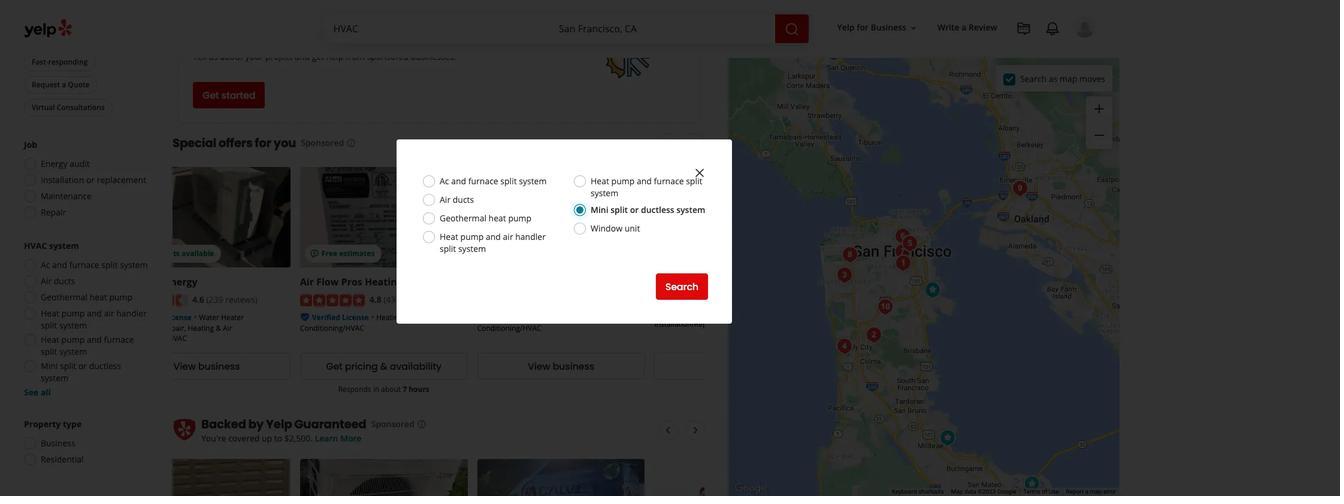 Task type: vqa. For each thing, say whether or not it's contained in the screenshot.
HEATER
yes



Task type: locate. For each thing, give the bounding box(es) containing it.
next image
[[688, 424, 703, 438]]

map for error
[[1090, 489, 1102, 495]]

0 horizontal spatial conditioning/hvac
[[123, 334, 187, 344]]

sponsored right you
[[301, 137, 344, 149]]

search
[[1020, 73, 1047, 84], [665, 280, 698, 294]]

1 horizontal spatial mini split or ductless system
[[591, 204, 705, 216]]

a for request
[[62, 80, 66, 90]]

mini
[[591, 204, 608, 216], [41, 361, 58, 372]]

tell
[[193, 51, 206, 62]]

free estimates up pros
[[322, 249, 375, 259]]

verified for first verified license button from the right
[[312, 313, 340, 323]]

1 horizontal spatial heat
[[489, 213, 506, 224]]

1 horizontal spatial mini
[[591, 204, 608, 216]]

ocean air heating image
[[832, 264, 856, 288]]

request a quote button
[[24, 76, 97, 94]]

1 reviews) from the left
[[225, 294, 258, 306]]

map left error
[[1090, 489, 1102, 495]]

backed by yelp guaranteed
[[201, 417, 366, 433]]

for inside button
[[857, 22, 869, 33]]

0 vertical spatial heat pump and furnace split system
[[591, 176, 702, 199]]

1 vertical spatial ac
[[41, 259, 50, 271]]

search for search as map moves
[[1020, 73, 1047, 84]]

2 vertical spatial a
[[1085, 489, 1089, 495]]

heat pump and furnace split system inside search dialog
[[591, 176, 702, 199]]

get left started
[[202, 88, 219, 102]]

system
[[519, 176, 547, 187], [591, 187, 618, 199], [676, 204, 705, 216], [49, 240, 79, 252], [458, 243, 486, 255], [120, 259, 148, 271], [59, 320, 87, 331], [59, 346, 87, 358], [41, 373, 68, 384]]

2 vertical spatial hvac
[[693, 276, 719, 289]]

reviews) down and
[[403, 294, 435, 306]]

a right write
[[962, 22, 967, 33]]

about right the us
[[220, 51, 243, 62]]

projects image
[[1017, 22, 1031, 36]]

geothermal heat pump inside search dialog
[[440, 213, 531, 224]]

get
[[202, 88, 219, 102], [326, 360, 343, 374]]

verified license button up the installation/repair,
[[135, 312, 192, 323]]

job
[[24, 139, 37, 150]]

1 vertical spatial sponsored
[[371, 419, 414, 430]]

united
[[654, 276, 691, 289]]

reviews)
[[225, 294, 258, 306], [403, 294, 435, 306]]

ac
[[440, 176, 449, 187], [41, 259, 50, 271]]

for left you
[[255, 135, 271, 152]]

0 horizontal spatial estimates
[[253, 13, 313, 29]]

energy up 4.6
[[165, 276, 197, 289]]

heat
[[591, 176, 609, 187], [440, 231, 458, 243], [41, 308, 59, 319], [41, 334, 59, 346]]

or down audit at the top of the page
[[86, 174, 95, 186]]

0 vertical spatial ducts
[[453, 194, 474, 205]]

get left pricing
[[326, 360, 343, 374]]

1 verified from the left
[[135, 313, 163, 323]]

0 horizontal spatial heating & air conditioning/hvac
[[300, 313, 421, 334]]

0 vertical spatial mini split or ductless system
[[591, 204, 705, 216]]

air flow pros heating and air conditioning image
[[891, 252, 915, 276], [891, 252, 915, 276]]

2 verified license from the left
[[312, 313, 369, 323]]

yelp for business button
[[832, 17, 923, 39]]

1 vertical spatial ac and furnace split system
[[41, 259, 148, 271]]

0 horizontal spatial search
[[665, 280, 698, 294]]

air
[[440, 194, 451, 205], [41, 276, 52, 287], [300, 276, 314, 289], [426, 276, 440, 289], [689, 309, 699, 319], [411, 313, 421, 323], [588, 313, 598, 323], [223, 324, 232, 334]]

up
[[262, 433, 272, 445]]

air ducts
[[440, 194, 474, 205], [41, 276, 75, 287]]

from
[[316, 13, 344, 29], [346, 51, 365, 62]]

heater
[[790, 309, 813, 319], [221, 313, 244, 323]]

google image
[[731, 481, 771, 497]]

or inside search dialog
[[630, 204, 639, 216]]

2 horizontal spatial estimates
[[694, 249, 729, 259]]

mini split or ductless system inside search dialog
[[591, 204, 705, 216]]

1 vertical spatial handler
[[116, 308, 147, 319]]

map right as at the right
[[1060, 73, 1077, 84]]

option group
[[20, 139, 149, 222], [20, 240, 149, 399], [20, 419, 149, 470]]

from right the help
[[346, 51, 365, 62]]

residential
[[41, 454, 84, 465]]

0 horizontal spatial view
[[173, 360, 196, 374]]

ductless inside search dialog
[[641, 204, 674, 216]]

for
[[857, 22, 869, 33], [255, 135, 271, 152]]

mini split or ductless system up all in the left of the page
[[41, 361, 121, 384]]

dennis's heating & cooling image
[[920, 279, 944, 303]]

1 vertical spatial 16 info v2 image
[[417, 420, 426, 430]]

yelp for business
[[837, 22, 906, 33]]

heat pump and air handler split system
[[440, 231, 546, 255], [41, 308, 147, 331]]

heater inside water heater installation/repair, heating & air conditioning/hvac
[[221, 313, 244, 323]]

maintenance
[[41, 190, 92, 202]]

3 option group from the top
[[20, 419, 149, 470]]

air inside water heater installation/repair, heating & air conditioning/hvac
[[223, 324, 232, 334]]

1 vertical spatial yelp
[[837, 22, 855, 33]]

hvac right united
[[693, 276, 719, 289]]

reviews) right (239
[[225, 294, 258, 306]]

verified license button down 4.8 star rating image
[[312, 312, 369, 323]]

search inside button
[[665, 280, 698, 294]]

1 horizontal spatial view business
[[528, 360, 594, 374]]

verified
[[135, 313, 163, 323], [312, 313, 340, 323]]

a inside "button"
[[62, 80, 66, 90]]

heating & air conditioning/hvac
[[300, 313, 421, 334], [477, 313, 598, 334]]

1 view business from the left
[[173, 360, 240, 374]]

verified license down 4.8 star rating image
[[312, 313, 369, 323]]

1 vertical spatial geothermal
[[41, 292, 87, 303]]

search up reviews
[[665, 280, 698, 294]]

business for second view business link from right
[[198, 360, 240, 374]]

free estimates up united hvac service link
[[676, 249, 729, 259]]

0 vertical spatial about
[[220, 51, 243, 62]]

heating
[[365, 276, 402, 289], [654, 309, 680, 319], [376, 313, 402, 323], [553, 313, 580, 323], [188, 324, 214, 334]]

0 horizontal spatial air ducts
[[41, 276, 75, 287]]

1 horizontal spatial verified license button
[[312, 312, 369, 323]]

0 horizontal spatial air
[[104, 308, 114, 319]]

0 horizontal spatial heater
[[221, 313, 244, 323]]

unit
[[625, 223, 640, 234]]

conditioning/hvac down the conditioning
[[477, 324, 541, 334]]

same day air conditioning & heating image
[[890, 240, 914, 264]]

learn more link
[[315, 433, 362, 445]]

type
[[63, 419, 82, 430]]

yelp right search icon
[[837, 22, 855, 33]]

1 horizontal spatial verified license
[[312, 313, 369, 323]]

search as map moves
[[1020, 73, 1105, 84]]

1 horizontal spatial handler
[[515, 231, 546, 243]]

mini split or ductless system
[[591, 204, 705, 216], [41, 361, 121, 384]]

breathable image
[[890, 225, 914, 249]]

water
[[768, 309, 789, 319], [199, 313, 219, 323]]

handler
[[515, 231, 546, 243], [116, 308, 147, 319]]

0 horizontal spatial yelp
[[46, 11, 61, 21]]

verified license up the installation/repair,
[[135, 313, 192, 323]]

1 horizontal spatial 16 info v2 image
[[417, 420, 426, 430]]

see all
[[24, 387, 51, 398]]

conditioning/hvac down 4.8 star rating image
[[300, 324, 364, 334]]

now
[[52, 34, 68, 44]]

quote
[[68, 80, 89, 90]]

for left 16 chevron down v2 icon
[[857, 22, 869, 33]]

geothermal inside search dialog
[[440, 213, 486, 224]]

mini inside search dialog
[[591, 204, 608, 216]]

air inside united hvac service no reviews heating & air conditioning/hvac, water heater installation/repair
[[689, 309, 699, 319]]

16 chevron down v2 image
[[909, 23, 918, 33]]

business left 16 chevron down v2 icon
[[871, 22, 906, 33]]

free estimates link for united hvac service
[[654, 167, 822, 268]]

1 business from the left
[[198, 360, 240, 374]]

1 horizontal spatial yelp
[[837, 22, 855, 33]]

0 vertical spatial energy
[[41, 158, 68, 170]]

4.6 star rating image
[[123, 295, 187, 307]]

1 vertical spatial or
[[630, 204, 639, 216]]

special offers for you
[[173, 135, 296, 152]]

map
[[1060, 73, 1077, 84], [1090, 489, 1102, 495]]

0 horizontal spatial view business
[[173, 360, 240, 374]]

1 horizontal spatial ductless
[[641, 204, 674, 216]]

handler inside search dialog
[[515, 231, 546, 243]]

ductless
[[641, 204, 674, 216], [89, 361, 121, 372]]

0 vertical spatial heat
[[489, 213, 506, 224]]

request
[[32, 80, 60, 90]]

0 vertical spatial sponsored
[[301, 137, 344, 149]]

yelp up open now
[[46, 11, 61, 21]]

1 vertical spatial search
[[665, 280, 698, 294]]

responding
[[48, 57, 88, 67]]

ac and furnace split system inside search dialog
[[440, 176, 547, 187]]

no
[[654, 294, 664, 304]]

estimates up pros
[[339, 249, 375, 259]]

hvac inside united hvac service no reviews heating & air conditioning/hvac, water heater installation/repair
[[693, 276, 719, 289]]

yelp
[[46, 11, 61, 21], [837, 22, 855, 33]]

16 info v2 image for special offers for you
[[346, 138, 356, 148]]

conditioning/hvac inside water heater installation/repair, heating & air conditioning/hvac
[[123, 334, 187, 344]]

1 horizontal spatial business
[[871, 22, 906, 33]]

verified license
[[135, 313, 192, 323], [312, 313, 369, 323]]

1 horizontal spatial heating & air conditioning/hvac
[[477, 313, 598, 334]]

map
[[951, 489, 963, 495]]

0 horizontal spatial ducts
[[54, 276, 75, 287]]

1 horizontal spatial map
[[1090, 489, 1102, 495]]

water heater installation/repair, heating & air conditioning/hvac
[[123, 313, 244, 344]]

group
[[1086, 96, 1112, 149]]

free
[[193, 13, 218, 29], [322, 249, 337, 259], [676, 249, 692, 259]]

1 horizontal spatial license
[[342, 313, 369, 323]]

license down 4.8 star rating image
[[342, 313, 369, 323]]

estimates up project at the top of page
[[253, 13, 313, 29]]

flow
[[316, 276, 339, 289]]

2 view from the left
[[528, 360, 550, 374]]

0 horizontal spatial license
[[165, 313, 192, 323]]

&
[[682, 309, 688, 319], [404, 313, 409, 323], [581, 313, 587, 323], [216, 324, 221, 334], [380, 360, 387, 374]]

about inside the free price estimates from local hvac contractors tell us about your project and get help from sponsored businesses.
[[220, 51, 243, 62]]

©2023
[[978, 489, 996, 495]]

united hvac service link
[[654, 276, 760, 289]]

your
[[245, 51, 263, 62]]

1 horizontal spatial reviews)
[[403, 294, 435, 306]]

price
[[221, 13, 251, 29]]

a right the report
[[1085, 489, 1089, 495]]

air inside search dialog
[[503, 231, 513, 243]]

16 info v2 image for backed by yelp guaranteed
[[417, 420, 426, 430]]

free estimates
[[322, 249, 375, 259], [676, 249, 729, 259]]

2 free estimates link from the left
[[654, 167, 822, 268]]

0 horizontal spatial reviews)
[[225, 294, 258, 306]]

1 vertical spatial ducts
[[54, 276, 75, 287]]

hvac down "repair"
[[24, 240, 47, 252]]

previous image
[[661, 136, 675, 150]]

2 verified license button from the left
[[312, 312, 369, 323]]

1 vertical spatial from
[[346, 51, 365, 62]]

option group containing job
[[20, 139, 149, 222]]

1 vertical spatial hvac
[[24, 240, 47, 252]]

16 info v2 image
[[346, 138, 356, 148], [417, 420, 426, 430]]

about left 7
[[381, 385, 401, 395]]

business inside button
[[871, 22, 906, 33]]

available
[[182, 249, 214, 259]]

energy up installation
[[41, 158, 68, 170]]

0 vertical spatial air ducts
[[440, 194, 474, 205]]

1 horizontal spatial sponsored
[[371, 419, 414, 430]]

0 vertical spatial ac
[[440, 176, 449, 187]]

1 horizontal spatial energy
[[165, 276, 197, 289]]

2 business from the left
[[553, 360, 594, 374]]

heating inside united hvac service no reviews heating & air conditioning/hvac, water heater installation/repair
[[654, 309, 680, 319]]

heater inside united hvac service no reviews heating & air conditioning/hvac, water heater installation/repair
[[790, 309, 813, 319]]

1 free estimates link from the left
[[300, 167, 468, 268]]

energy
[[41, 158, 68, 170], [165, 276, 197, 289]]

data
[[964, 489, 976, 495]]

1 horizontal spatial geothermal
[[440, 213, 486, 224]]

1 option group from the top
[[20, 139, 149, 222]]

$2,500.
[[284, 433, 313, 445]]

business
[[198, 360, 240, 374], [553, 360, 594, 374]]

0 horizontal spatial mini split or ductless system
[[41, 361, 121, 384]]

1 horizontal spatial a
[[962, 22, 967, 33]]

0 vertical spatial ductless
[[641, 204, 674, 216]]

map region
[[662, 7, 1122, 497]]

2 reviews) from the left
[[403, 294, 435, 306]]

shortcuts
[[918, 489, 944, 495]]

2 verified from the left
[[312, 313, 340, 323]]

1 vertical spatial option group
[[20, 240, 149, 399]]

0 horizontal spatial business
[[41, 438, 75, 449]]

water right conditioning/hvac,
[[768, 309, 789, 319]]

business for first view business link from right
[[553, 360, 594, 374]]

1 horizontal spatial hvac
[[378, 13, 412, 29]]

from left local at the top of page
[[316, 13, 344, 29]]

pricing
[[345, 360, 378, 374]]

0 horizontal spatial ac and furnace split system
[[41, 259, 148, 271]]

get started
[[202, 88, 255, 102]]

& inside water heater installation/repair, heating & air conditioning/hvac
[[216, 324, 221, 334]]

0 horizontal spatial verified
[[135, 313, 163, 323]]

conditioning/hvac down 4.6 star rating 'image' at the left of page
[[123, 334, 187, 344]]

0 horizontal spatial map
[[1060, 73, 1077, 84]]

verified up the installation/repair,
[[135, 313, 163, 323]]

1 horizontal spatial geothermal heat pump
[[440, 213, 531, 224]]

yelp inside user actions element
[[837, 22, 855, 33]]

conditioning/hvac,
[[701, 309, 766, 319]]

a left quote
[[62, 80, 66, 90]]

installation
[[41, 174, 84, 186]]

window
[[591, 223, 622, 234]]

ortiz heating & air conditioning image
[[935, 427, 959, 450]]

4.8 star rating image
[[300, 295, 365, 307]]

atlas heating image
[[1008, 177, 1032, 201]]

hvac right local at the top of page
[[378, 13, 412, 29]]

1 horizontal spatial ducts
[[453, 194, 474, 205]]

or up unit at top
[[630, 204, 639, 216]]

1 vertical spatial geothermal heat pump
[[41, 292, 132, 303]]

map for moves
[[1060, 73, 1077, 84]]

nur hvac image
[[1020, 473, 1044, 497]]

mini up the window
[[591, 204, 608, 216]]

verified down 4.8 star rating image
[[312, 313, 340, 323]]

0 vertical spatial a
[[962, 22, 967, 33]]

guaranteed
[[63, 11, 104, 21]]

water down (239
[[199, 313, 219, 323]]

virtual
[[32, 102, 55, 113]]

learn
[[315, 433, 338, 445]]

0 vertical spatial from
[[316, 13, 344, 29]]

mini up all in the left of the page
[[41, 361, 58, 372]]

0 vertical spatial air
[[503, 231, 513, 243]]

free left price
[[193, 13, 218, 29]]

1 horizontal spatial air ducts
[[440, 194, 474, 205]]

terms of use link
[[1023, 489, 1059, 495]]

0 horizontal spatial business
[[198, 360, 240, 374]]

0 horizontal spatial get
[[202, 88, 219, 102]]

0 horizontal spatial energy
[[41, 158, 68, 170]]

free right 16 free estimates v2 image
[[322, 249, 337, 259]]

None search field
[[324, 14, 811, 43]]

1 horizontal spatial get
[[326, 360, 343, 374]]

all
[[41, 387, 51, 398]]

search left as at the right
[[1020, 73, 1047, 84]]

2 horizontal spatial a
[[1085, 489, 1089, 495]]

installation/repair,
[[123, 324, 186, 334]]

yelp for yelp for business
[[837, 22, 855, 33]]

license up the installation/repair,
[[165, 313, 192, 323]]

0 vertical spatial option group
[[20, 139, 149, 222]]

business
[[871, 22, 906, 33], [41, 438, 75, 449]]

notifications image
[[1045, 22, 1060, 36]]

1 view from the left
[[173, 360, 196, 374]]

1 horizontal spatial water
[[768, 309, 789, 319]]

0 horizontal spatial free estimates
[[322, 249, 375, 259]]

a plus quality hvac image
[[832, 335, 856, 359], [832, 335, 856, 359]]

mini split or ductless system up unit at top
[[591, 204, 705, 216]]

estimates up united hvac service link
[[694, 249, 729, 259]]

1 vertical spatial air
[[104, 308, 114, 319]]

option group containing property type
[[20, 419, 149, 470]]

free up united
[[676, 249, 692, 259]]

2 option group from the top
[[20, 240, 149, 399]]

or up type
[[78, 361, 87, 372]]

write a review link
[[933, 17, 1002, 39]]

0 vertical spatial geothermal heat pump
[[440, 213, 531, 224]]

business up the residential
[[41, 438, 75, 449]]

sponsored down responds in about 7 hours
[[371, 419, 414, 430]]

ducts
[[453, 194, 474, 205], [54, 276, 75, 287]]

1 horizontal spatial free estimates link
[[654, 167, 822, 268]]

1 horizontal spatial for
[[857, 22, 869, 33]]

0 vertical spatial search
[[1020, 73, 1047, 84]]

heat
[[489, 213, 506, 224], [90, 292, 107, 303]]

0 horizontal spatial ac
[[41, 259, 50, 271]]

or
[[86, 174, 95, 186], [630, 204, 639, 216], [78, 361, 87, 372]]

1 horizontal spatial business
[[553, 360, 594, 374]]



Task type: describe. For each thing, give the bounding box(es) containing it.
moves
[[1079, 73, 1105, 84]]

write
[[937, 22, 959, 33]]

zoom out image
[[1092, 128, 1106, 143]]

covered
[[228, 433, 260, 445]]

in
[[373, 385, 379, 395]]

write a review
[[937, 22, 997, 33]]

consultations
[[57, 102, 105, 113]]

get for get pricing & availability
[[326, 360, 343, 374]]

0 horizontal spatial hvac
[[24, 240, 47, 252]]

zoom in image
[[1092, 102, 1106, 116]]

discounts
[[144, 249, 180, 259]]

map data ©2023 google
[[951, 489, 1016, 495]]

option group containing hvac system
[[20, 240, 149, 399]]

conditioning
[[443, 276, 504, 289]]

1 license from the left
[[165, 313, 192, 323]]

report a map error
[[1066, 489, 1116, 495]]

1 horizontal spatial about
[[381, 385, 401, 395]]

search for search
[[665, 280, 698, 294]]

service
[[722, 276, 760, 289]]

us
[[209, 51, 218, 62]]

fast-responding
[[32, 57, 88, 67]]

replacement
[[97, 174, 146, 186]]

search dialog
[[0, 0, 1340, 497]]

heat pump and air handler split system inside search dialog
[[440, 231, 546, 255]]

project
[[265, 51, 293, 62]]

1 horizontal spatial from
[[346, 51, 365, 62]]

0 horizontal spatial geothermal
[[41, 292, 87, 303]]

you
[[273, 135, 296, 152]]

by
[[248, 417, 264, 433]]

keyboard shortcuts button
[[892, 488, 944, 497]]

16 verified v2 image
[[300, 313, 310, 322]]

offers
[[218, 135, 252, 152]]

0 horizontal spatial geothermal heat pump
[[41, 292, 132, 303]]

air flow pros heating and air conditioning
[[300, 276, 504, 289]]

free price estimates from local hvac contractors tell us about your project and get help from sponsored businesses.
[[193, 13, 456, 62]]

discounts available
[[144, 249, 214, 259]]

yelp guaranteed
[[46, 11, 104, 21]]

1 view business link from the left
[[123, 354, 290, 380]]

0 horizontal spatial heat pump and furnace split system
[[41, 334, 134, 358]]

next hvac & appliance repair image
[[898, 232, 922, 256]]

1 horizontal spatial estimates
[[339, 249, 375, 259]]

1 heating & air conditioning/hvac from the left
[[300, 313, 421, 334]]

energy inside 'option group'
[[41, 158, 68, 170]]

hvac inside the free price estimates from local hvac contractors tell us about your project and get help from sponsored businesses.
[[378, 13, 412, 29]]

1 vertical spatial air ducts
[[41, 276, 75, 287]]

apollo heating & ventilating image
[[873, 295, 897, 319]]

reviews
[[666, 294, 693, 304]]

comfort energy
[[123, 276, 197, 289]]

4.6 (239 reviews)
[[192, 294, 258, 306]]

reviews) for flow
[[403, 294, 435, 306]]

fast-responding button
[[24, 53, 95, 71]]

(239
[[206, 294, 223, 306]]

review
[[969, 22, 997, 33]]

installation/repair
[[654, 319, 716, 329]]

search image
[[784, 22, 799, 36]]

2 horizontal spatial free
[[676, 249, 692, 259]]

1 vertical spatial ductless
[[89, 361, 121, 372]]

water inside united hvac service no reviews heating & air conditioning/hvac, water heater installation/repair
[[768, 309, 789, 319]]

1 verified license from the left
[[135, 313, 192, 323]]

availability
[[390, 360, 442, 374]]

reviews) for energy
[[225, 294, 258, 306]]

get for get started
[[202, 88, 219, 102]]

next image
[[688, 136, 703, 150]]

free price estimates from local hvac contractors image
[[596, 26, 656, 86]]

0 horizontal spatial for
[[255, 135, 271, 152]]

open
[[32, 34, 51, 44]]

2 free estimates from the left
[[676, 249, 729, 259]]

terms
[[1023, 489, 1040, 495]]

get pricing & availability button
[[300, 354, 468, 380]]

1 free estimates from the left
[[322, 249, 375, 259]]

a for write
[[962, 22, 967, 33]]

open now button
[[24, 31, 76, 49]]

air ducts inside search dialog
[[440, 194, 474, 205]]

repair
[[41, 207, 66, 218]]

energy audit
[[41, 158, 90, 170]]

building efficiency image
[[838, 243, 862, 267]]

2 view business link from the left
[[477, 354, 645, 380]]

to
[[274, 433, 282, 445]]

and
[[405, 276, 424, 289]]

yelp guaranteed
[[266, 417, 366, 433]]

san francisco heating and cooling image
[[862, 323, 886, 347]]

1 vertical spatial heat pump and air handler split system
[[41, 308, 147, 331]]

1 horizontal spatial free
[[322, 249, 337, 259]]

more
[[340, 433, 362, 445]]

4.8
[[370, 294, 381, 306]]

4.8 (435 reviews)
[[370, 294, 435, 306]]

installation or replacement
[[41, 174, 146, 186]]

& inside button
[[380, 360, 387, 374]]

1 vertical spatial energy
[[165, 276, 197, 289]]

search button
[[656, 274, 708, 300]]

close image
[[692, 166, 707, 180]]

open now
[[32, 34, 68, 44]]

water inside water heater installation/repair, heating & air conditioning/hvac
[[199, 313, 219, 323]]

air flow pros heating and air conditioning link
[[300, 276, 504, 289]]

sponsored for special offers for you
[[301, 137, 344, 149]]

comfort
[[123, 276, 162, 289]]

get started button
[[193, 82, 265, 108]]

local
[[347, 13, 376, 29]]

keyboard shortcuts
[[892, 489, 944, 495]]

air inside search dialog
[[440, 194, 451, 205]]

1 verified license button from the left
[[135, 312, 192, 323]]

google
[[997, 489, 1016, 495]]

free inside the free price estimates from local hvac contractors tell us about your project and get help from sponsored businesses.
[[193, 13, 218, 29]]

of
[[1042, 489, 1047, 495]]

2 horizontal spatial conditioning/hvac
[[477, 324, 541, 334]]

use
[[1049, 489, 1059, 495]]

1 vertical spatial business
[[41, 438, 75, 449]]

get
[[312, 51, 324, 62]]

united hvac service no reviews heating & air conditioning/hvac, water heater installation/repair
[[654, 276, 813, 329]]

2 vertical spatial or
[[78, 361, 87, 372]]

free estimates link for air flow pros heating and air conditioning
[[300, 167, 468, 268]]

1 horizontal spatial conditioning/hvac
[[300, 324, 364, 334]]

sponsored
[[367, 51, 409, 62]]

4.6
[[192, 294, 204, 306]]

started
[[221, 88, 255, 102]]

a for report
[[1085, 489, 1089, 495]]

keyboard
[[892, 489, 917, 495]]

responds in about 7 hours
[[338, 385, 429, 395]]

error
[[1103, 489, 1116, 495]]

as
[[1049, 73, 1057, 84]]

heat inside search dialog
[[489, 213, 506, 224]]

0 horizontal spatial heat
[[90, 292, 107, 303]]

report
[[1066, 489, 1084, 495]]

0 horizontal spatial handler
[[116, 308, 147, 319]]

& inside united hvac service no reviews heating & air conditioning/hvac, water heater installation/repair
[[682, 309, 688, 319]]

audit
[[70, 158, 90, 170]]

property
[[24, 419, 61, 430]]

2 license from the left
[[342, 313, 369, 323]]

user actions element
[[828, 15, 1112, 89]]

virtual consultations
[[32, 102, 105, 113]]

yelp guaranteed button
[[24, 7, 112, 26]]

sponsored for backed by yelp guaranteed
[[371, 419, 414, 430]]

0 horizontal spatial mini
[[41, 361, 58, 372]]

report a map error link
[[1066, 489, 1116, 495]]

previous image
[[661, 424, 675, 438]]

16 free estimates v2 image
[[310, 249, 319, 259]]

mini split or ductless system inside 'option group'
[[41, 361, 121, 384]]

verified for second verified license button from right
[[135, 313, 163, 323]]

heating inside water heater installation/repair, heating & air conditioning/hvac
[[188, 324, 214, 334]]

fast-
[[32, 57, 48, 67]]

ac inside search dialog
[[440, 176, 449, 187]]

ducts inside search dialog
[[453, 194, 474, 205]]

special
[[173, 135, 216, 152]]

yelp for yelp guaranteed
[[46, 11, 61, 21]]

0 vertical spatial or
[[86, 174, 95, 186]]

estimates inside the free price estimates from local hvac contractors tell us about your project and get help from sponsored businesses.
[[253, 13, 313, 29]]

discounts available link
[[123, 167, 290, 268]]

2 heating & air conditioning/hvac from the left
[[477, 313, 598, 334]]

responds
[[338, 385, 371, 395]]

2 view business from the left
[[528, 360, 594, 374]]

and inside the free price estimates from local hvac contractors tell us about your project and get help from sponsored businesses.
[[295, 51, 310, 62]]



